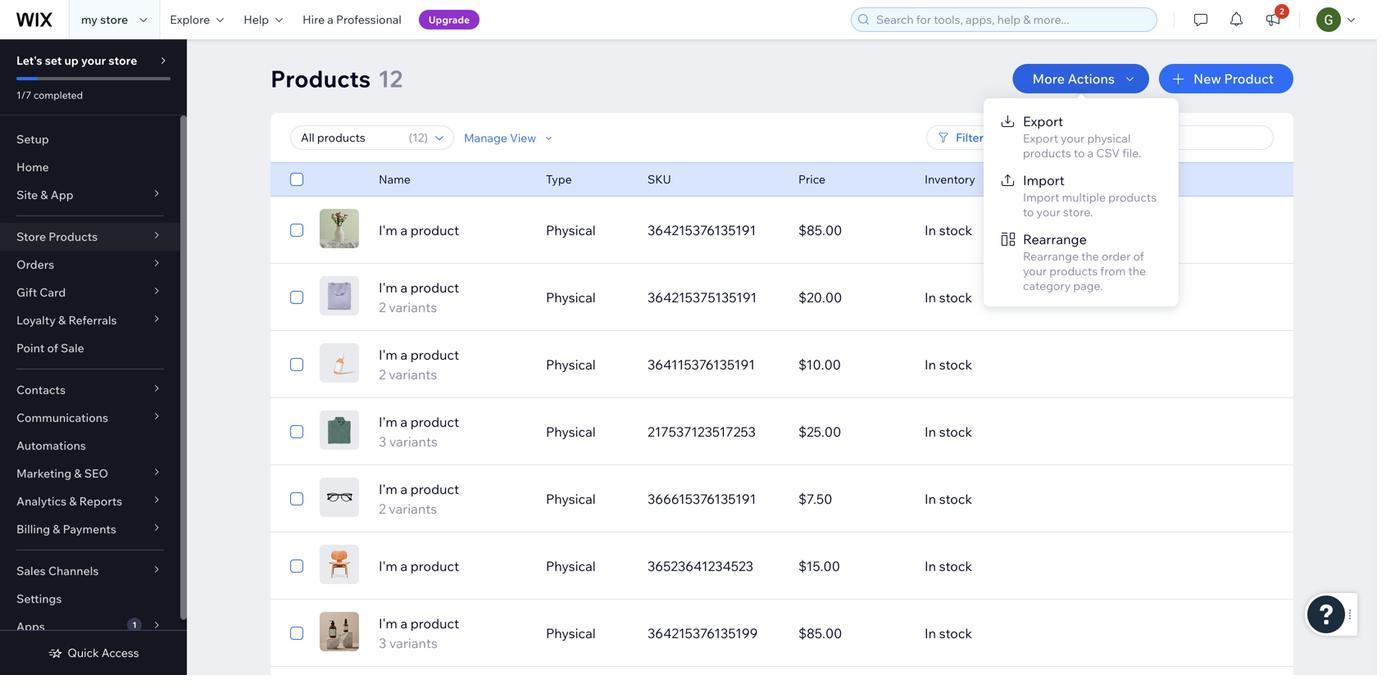 Task type: locate. For each thing, give the bounding box(es) containing it.
upgrade
[[429, 14, 470, 26]]

product for 364215376135199
[[411, 616, 459, 632]]

0 vertical spatial i'm a product 3 variants
[[379, 414, 459, 450]]

a inside "export export your physical products to a csv file."
[[1088, 146, 1094, 160]]

0 vertical spatial import
[[1023, 172, 1065, 189]]

settings link
[[0, 585, 180, 613]]

stock for 366615376135191
[[939, 491, 972, 507]]

physical link
[[536, 211, 638, 250], [536, 278, 638, 317], [536, 345, 638, 385], [536, 412, 638, 452], [536, 480, 638, 519], [536, 547, 638, 586], [536, 614, 638, 653]]

product for 366615376135191
[[411, 481, 459, 498]]

import import multiple products to your store.
[[1023, 172, 1157, 219]]

364215376135191
[[648, 222, 756, 239]]

i'm for 364215376135199
[[379, 616, 398, 632]]

1 vertical spatial products
[[1109, 190, 1157, 205]]

& for analytics
[[69, 494, 77, 509]]

1 rearrange from the top
[[1023, 231, 1087, 248]]

physical link for 364215375135191
[[536, 278, 638, 317]]

products inside dropdown button
[[49, 230, 98, 244]]

4 physical from the top
[[546, 424, 596, 440]]

4 in from the top
[[925, 424, 936, 440]]

sales channels
[[16, 564, 99, 578]]

3 physical from the top
[[546, 357, 596, 373]]

i'm a product 2 variants for 366615376135191
[[379, 481, 459, 517]]

i'm a product link
[[369, 221, 536, 240], [369, 557, 536, 576]]

your up category
[[1023, 264, 1047, 278]]

& for marketing
[[74, 466, 82, 481]]

in for 36523641234523
[[925, 558, 936, 575]]

$85.00 link down the price
[[789, 211, 915, 250]]

1 vertical spatial 12
[[412, 130, 424, 145]]

help
[[244, 12, 269, 27]]

3 in stock from the top
[[925, 357, 972, 373]]

physical for 364215375135191
[[546, 289, 596, 306]]

2 $85.00 from the top
[[799, 626, 842, 642]]

rearrange rearrange the order of your products from the category page.
[[1023, 231, 1146, 293]]

physical for 364115376135191
[[546, 357, 596, 373]]

& right the billing
[[53, 522, 60, 537]]

in stock link for 364215376135199
[[915, 614, 1225, 653]]

6 product from the top
[[411, 558, 459, 575]]

products down file.
[[1109, 190, 1157, 205]]

3 i'm from the top
[[379, 347, 398, 363]]

& inside popup button
[[69, 494, 77, 509]]

0 horizontal spatial products
[[49, 230, 98, 244]]

4 in stock from the top
[[925, 424, 972, 440]]

2 vertical spatial i'm a product 2 variants
[[379, 481, 459, 517]]

5 in stock from the top
[[925, 491, 972, 507]]

1 export from the top
[[1023, 113, 1063, 130]]

1 vertical spatial of
[[47, 341, 58, 355]]

access
[[102, 646, 139, 660]]

$85.00
[[799, 222, 842, 239], [799, 626, 842, 642]]

6 in from the top
[[925, 558, 936, 575]]

from
[[1101, 264, 1126, 278]]

3 variants from the top
[[389, 434, 438, 450]]

1
[[132, 620, 137, 630]]

in stock link for 36523641234523
[[915, 547, 1225, 586]]

1 vertical spatial i'm a product 3 variants
[[379, 616, 459, 652]]

7 stock from the top
[[939, 626, 972, 642]]

i'm a product 3 variants for 364215376135199
[[379, 616, 459, 652]]

in for 364115376135191
[[925, 357, 936, 373]]

& for loyalty
[[58, 313, 66, 328]]

sales
[[16, 564, 46, 578]]

3 for 217537123517253
[[379, 434, 386, 450]]

i'm a product for 36523641234523
[[379, 558, 459, 575]]

filter
[[956, 130, 984, 145]]

1 i'm a product from the top
[[379, 222, 459, 239]]

0 vertical spatial i'm a product 2 variants
[[379, 280, 459, 316]]

in stock link for 217537123517253
[[915, 412, 1225, 452]]

store right my
[[100, 12, 128, 27]]

1 vertical spatial the
[[1129, 264, 1146, 278]]

3 i'm a product 2 variants from the top
[[379, 481, 459, 517]]

0 vertical spatial the
[[1082, 249, 1099, 264]]

$85.00 link down $15.00 link
[[789, 614, 915, 653]]

2 for 366615376135191
[[379, 501, 386, 517]]

3 for 364215376135199
[[379, 635, 386, 652]]

0 vertical spatial $85.00
[[799, 222, 842, 239]]

menu containing export
[[984, 107, 1179, 298]]

2 for 364215375135191
[[379, 299, 386, 316]]

12 for products 12
[[378, 64, 403, 93]]

your right up
[[81, 53, 106, 68]]

$20.00 link
[[789, 278, 915, 317]]

1 $85.00 from the top
[[799, 222, 842, 239]]

i'm for 364115376135191
[[379, 347, 398, 363]]

$85.00 link for 364215376135191
[[789, 211, 915, 250]]

1 vertical spatial i'm a product link
[[369, 557, 536, 576]]

364115376135191 link
[[638, 345, 789, 385]]

of right order
[[1134, 249, 1144, 264]]

12 left manage
[[412, 130, 424, 145]]

i'm for 217537123517253
[[379, 414, 398, 430]]

of inside rearrange rearrange the order of your products from the category page.
[[1134, 249, 1144, 264]]

of left the sale
[[47, 341, 58, 355]]

product for 364115376135191
[[411, 347, 459, 363]]

0 horizontal spatial of
[[47, 341, 58, 355]]

7 in stock link from the top
[[915, 614, 1225, 653]]

import up "multiple"
[[1023, 172, 1065, 189]]

2 i'm a product link from the top
[[369, 557, 536, 576]]

2 in stock from the top
[[925, 289, 972, 306]]

& right 'loyalty'
[[58, 313, 66, 328]]

5 product from the top
[[411, 481, 459, 498]]

3 in stock link from the top
[[915, 345, 1225, 385]]

products down hire
[[271, 64, 371, 93]]

7 i'm from the top
[[379, 616, 398, 632]]

& inside dropdown button
[[74, 466, 82, 481]]

7 physical link from the top
[[536, 614, 638, 653]]

4 product from the top
[[411, 414, 459, 430]]

orders
[[16, 257, 54, 272]]

2 physical link from the top
[[536, 278, 638, 317]]

stock for 364215375135191
[[939, 289, 972, 306]]

loyalty & referrals
[[16, 313, 117, 328]]

$85.00 down $15.00
[[799, 626, 842, 642]]

physical link for 364215376135191
[[536, 211, 638, 250]]

12 down the professional in the left of the page
[[378, 64, 403, 93]]

i'm a product
[[379, 222, 459, 239], [379, 558, 459, 575]]

& right site
[[40, 188, 48, 202]]

in stock link for 364115376135191
[[915, 345, 1225, 385]]

1 i'm from the top
[[379, 222, 398, 239]]

1 vertical spatial import
[[1023, 190, 1060, 205]]

1 $85.00 link from the top
[[789, 211, 915, 250]]

store inside sidebar element
[[109, 53, 137, 68]]

1 i'm a product 2 variants from the top
[[379, 280, 459, 316]]

6 physical link from the top
[[536, 547, 638, 586]]

physical
[[546, 222, 596, 239], [546, 289, 596, 306], [546, 357, 596, 373], [546, 424, 596, 440], [546, 491, 596, 507], [546, 558, 596, 575], [546, 626, 596, 642]]

in for 217537123517253
[[925, 424, 936, 440]]

products
[[1023, 146, 1071, 160], [1109, 190, 1157, 205], [1050, 264, 1098, 278]]

file.
[[1123, 146, 1142, 160]]

1 in stock from the top
[[925, 222, 972, 239]]

0 vertical spatial of
[[1134, 249, 1144, 264]]

0 horizontal spatial to
[[1023, 205, 1034, 219]]

2 3 from the top
[[379, 635, 386, 652]]

1 horizontal spatial the
[[1129, 264, 1146, 278]]

1 horizontal spatial to
[[1074, 146, 1085, 160]]

6 stock from the top
[[939, 558, 972, 575]]

4 stock from the top
[[939, 424, 972, 440]]

stock for 217537123517253
[[939, 424, 972, 440]]

price
[[799, 172, 826, 187]]

your left store.
[[1037, 205, 1061, 219]]

1 vertical spatial i'm a product
[[379, 558, 459, 575]]

marketing & seo
[[16, 466, 108, 481]]

1 stock from the top
[[939, 222, 972, 239]]

i'm
[[379, 222, 398, 239], [379, 280, 398, 296], [379, 347, 398, 363], [379, 414, 398, 430], [379, 481, 398, 498], [379, 558, 398, 575], [379, 616, 398, 632]]

to
[[1074, 146, 1085, 160], [1023, 205, 1034, 219]]

to left csv
[[1074, 146, 1085, 160]]

5 physical link from the top
[[536, 480, 638, 519]]

1 physical from the top
[[546, 222, 596, 239]]

automations link
[[0, 432, 180, 460]]

your left physical at the right top of the page
[[1061, 131, 1085, 146]]

& inside popup button
[[58, 313, 66, 328]]

12
[[378, 64, 403, 93], [412, 130, 424, 145]]

2 i'm a product 2 variants from the top
[[379, 347, 459, 383]]

5 in stock link from the top
[[915, 480, 1225, 519]]

0 vertical spatial i'm a product link
[[369, 221, 536, 240]]

0 vertical spatial 3
[[379, 434, 386, 450]]

2 variants from the top
[[389, 366, 437, 383]]

7 in stock from the top
[[925, 626, 972, 642]]

0 vertical spatial store
[[100, 12, 128, 27]]

5 i'm from the top
[[379, 481, 398, 498]]

7 product from the top
[[411, 616, 459, 632]]

7 physical from the top
[[546, 626, 596, 642]]

my store
[[81, 12, 128, 27]]

1 i'm a product 3 variants from the top
[[379, 414, 459, 450]]

site
[[16, 188, 38, 202]]

1 vertical spatial store
[[109, 53, 137, 68]]

None checkbox
[[290, 170, 303, 189], [290, 221, 303, 240], [290, 288, 303, 307], [290, 355, 303, 375], [290, 557, 303, 576], [290, 624, 303, 644], [290, 170, 303, 189], [290, 221, 303, 240], [290, 288, 303, 307], [290, 355, 303, 375], [290, 557, 303, 576], [290, 624, 303, 644]]

0 vertical spatial 12
[[378, 64, 403, 93]]

products up page.
[[1050, 264, 1098, 278]]

2
[[1280, 6, 1285, 16], [379, 299, 386, 316], [379, 366, 386, 383], [379, 501, 386, 517]]

gift
[[16, 285, 37, 300]]

let's
[[16, 53, 42, 68]]

1 in stock link from the top
[[915, 211, 1225, 250]]

6 in stock link from the top
[[915, 547, 1225, 586]]

variants
[[389, 299, 437, 316], [389, 366, 437, 383], [389, 434, 438, 450], [389, 501, 437, 517], [389, 635, 438, 652]]

3 in from the top
[[925, 357, 936, 373]]

in stock for 364215376135199
[[925, 626, 972, 642]]

let's set up your store
[[16, 53, 137, 68]]

i'm a product 3 variants for 217537123517253
[[379, 414, 459, 450]]

0 vertical spatial rearrange
[[1023, 231, 1087, 248]]

1 horizontal spatial of
[[1134, 249, 1144, 264]]

3
[[379, 434, 386, 450], [379, 635, 386, 652]]

i'm a product for 364215376135191
[[379, 222, 459, 239]]

products up "multiple"
[[1023, 146, 1071, 160]]

2 vertical spatial products
[[1050, 264, 1098, 278]]

$85.00 down the price
[[799, 222, 842, 239]]

217537123517253 link
[[638, 412, 789, 452]]

1 vertical spatial products
[[49, 230, 98, 244]]

up
[[64, 53, 79, 68]]

in stock for 217537123517253
[[925, 424, 972, 440]]

1 vertical spatial rearrange
[[1023, 249, 1079, 264]]

2 i'm from the top
[[379, 280, 398, 296]]

5 in from the top
[[925, 491, 936, 507]]

the left order
[[1082, 249, 1099, 264]]

professional
[[336, 12, 402, 27]]

2 button
[[1255, 0, 1291, 39]]

order
[[1102, 249, 1131, 264]]

2 in from the top
[[925, 289, 936, 306]]

i'm a product 3 variants
[[379, 414, 459, 450], [379, 616, 459, 652]]

products up orders 'dropdown button'
[[49, 230, 98, 244]]

0 vertical spatial i'm a product
[[379, 222, 459, 239]]

3 physical link from the top
[[536, 345, 638, 385]]

1 vertical spatial to
[[1023, 205, 1034, 219]]

3 product from the top
[[411, 347, 459, 363]]

2 product from the top
[[411, 280, 459, 296]]

& for billing
[[53, 522, 60, 537]]

set
[[45, 53, 62, 68]]

& for site
[[40, 188, 48, 202]]

2 i'm a product 3 variants from the top
[[379, 616, 459, 652]]

seo
[[84, 466, 108, 481]]

0 vertical spatial products
[[1023, 146, 1071, 160]]

communications button
[[0, 404, 180, 432]]

in for 364215375135191
[[925, 289, 936, 306]]

variants for 364215376135199
[[389, 635, 438, 652]]

7 in from the top
[[925, 626, 936, 642]]

rearrange up category
[[1023, 249, 1079, 264]]

5 physical from the top
[[546, 491, 596, 507]]

store down my store
[[109, 53, 137, 68]]

0 horizontal spatial 12
[[378, 64, 403, 93]]

1 3 from the top
[[379, 434, 386, 450]]

3 stock from the top
[[939, 357, 972, 373]]

1 i'm a product link from the top
[[369, 221, 536, 240]]

variants for 364215375135191
[[389, 299, 437, 316]]

import left "multiple"
[[1023, 190, 1060, 205]]

4 in stock link from the top
[[915, 412, 1225, 452]]

2 i'm a product from the top
[[379, 558, 459, 575]]

1 physical link from the top
[[536, 211, 638, 250]]

4 variants from the top
[[389, 501, 437, 517]]

0 vertical spatial to
[[1074, 146, 1085, 160]]

export
[[1023, 113, 1063, 130], [1023, 131, 1058, 146]]

product
[[1224, 71, 1274, 87]]

1 variants from the top
[[389, 299, 437, 316]]

None checkbox
[[290, 422, 303, 442], [290, 489, 303, 509], [290, 422, 303, 442], [290, 489, 303, 509]]

4 i'm from the top
[[379, 414, 398, 430]]

rearrange down store.
[[1023, 231, 1087, 248]]

6 in stock from the top
[[925, 558, 972, 575]]

the right from
[[1129, 264, 1146, 278]]

& inside dropdown button
[[53, 522, 60, 537]]

csv
[[1096, 146, 1120, 160]]

variants for 364115376135191
[[389, 366, 437, 383]]

product
[[411, 222, 459, 239], [411, 280, 459, 296], [411, 347, 459, 363], [411, 414, 459, 430], [411, 481, 459, 498], [411, 558, 459, 575], [411, 616, 459, 632]]

2 $85.00 link from the top
[[789, 614, 915, 653]]

your inside rearrange rearrange the order of your products from the category page.
[[1023, 264, 1047, 278]]

$7.50 link
[[789, 480, 915, 519]]

1 vertical spatial export
[[1023, 131, 1058, 146]]

more actions button
[[1013, 64, 1149, 93]]

0 vertical spatial products
[[271, 64, 371, 93]]

in stock link for 364215376135191
[[915, 211, 1225, 250]]

in stock
[[925, 222, 972, 239], [925, 289, 972, 306], [925, 357, 972, 373], [925, 424, 972, 440], [925, 491, 972, 507], [925, 558, 972, 575], [925, 626, 972, 642]]

1 vertical spatial 3
[[379, 635, 386, 652]]

5 variants from the top
[[389, 635, 438, 652]]

loyalty
[[16, 313, 56, 328]]

& inside "dropdown button"
[[40, 188, 48, 202]]

stock for 364215376135191
[[939, 222, 972, 239]]

&
[[40, 188, 48, 202], [58, 313, 66, 328], [74, 466, 82, 481], [69, 494, 77, 509], [53, 522, 60, 537]]

card
[[40, 285, 66, 300]]

to left store.
[[1023, 205, 1034, 219]]

hire a professional link
[[293, 0, 411, 39]]

Search for tools, apps, help & more... field
[[872, 8, 1152, 31]]

physical for 364215376135191
[[546, 222, 596, 239]]

more actions
[[1033, 71, 1115, 87]]

i'm a product 2 variants for 364215375135191
[[379, 280, 459, 316]]

1 vertical spatial $85.00
[[799, 626, 842, 642]]

more
[[1033, 71, 1065, 87]]

analytics & reports button
[[0, 488, 180, 516]]

2 in stock link from the top
[[915, 278, 1225, 317]]

0 vertical spatial $85.00 link
[[789, 211, 915, 250]]

5 stock from the top
[[939, 491, 972, 507]]

site & app button
[[0, 181, 180, 209]]

a
[[327, 12, 334, 27], [1088, 146, 1094, 160], [400, 222, 408, 239], [400, 280, 408, 296], [400, 347, 408, 363], [400, 414, 408, 430], [400, 481, 408, 498], [400, 558, 408, 575], [400, 616, 408, 632]]

page.
[[1073, 279, 1103, 293]]

2 stock from the top
[[939, 289, 972, 306]]

home
[[16, 160, 49, 174]]

2 export from the top
[[1023, 131, 1058, 146]]

& left reports
[[69, 494, 77, 509]]

$7.50
[[799, 491, 833, 507]]

products
[[271, 64, 371, 93], [49, 230, 98, 244]]

4 physical link from the top
[[536, 412, 638, 452]]

1 horizontal spatial 12
[[412, 130, 424, 145]]

sku
[[648, 172, 671, 187]]

products 12
[[271, 64, 403, 93]]

2 physical from the top
[[546, 289, 596, 306]]

0 vertical spatial export
[[1023, 113, 1063, 130]]

menu
[[984, 107, 1179, 298]]

1 vertical spatial $85.00 link
[[789, 614, 915, 653]]

1 vertical spatial i'm a product 2 variants
[[379, 347, 459, 383]]

loyalty & referrals button
[[0, 307, 180, 335]]

$15.00
[[799, 558, 840, 575]]

6 physical from the top
[[546, 558, 596, 575]]

manage view
[[464, 131, 536, 145]]

physical for 217537123517253
[[546, 424, 596, 440]]

& left the seo on the bottom left of the page
[[74, 466, 82, 481]]

1 in from the top
[[925, 222, 936, 239]]



Task type: describe. For each thing, give the bounding box(es) containing it.
$15.00 link
[[789, 547, 915, 586]]

1 horizontal spatial products
[[271, 64, 371, 93]]

products inside rearrange rearrange the order of your products from the category page.
[[1050, 264, 1098, 278]]

physical for 364215376135199
[[546, 626, 596, 642]]

marketing
[[16, 466, 71, 481]]

physical for 366615376135191
[[546, 491, 596, 507]]

stock for 36523641234523
[[939, 558, 972, 575]]

1/7 completed
[[16, 89, 83, 101]]

Unsaved view field
[[296, 126, 404, 149]]

i'm for 366615376135191
[[379, 481, 398, 498]]

2 for 364115376135191
[[379, 366, 386, 383]]

help button
[[234, 0, 293, 39]]

contacts
[[16, 383, 66, 397]]

( 12 )
[[409, 130, 428, 145]]

366615376135191
[[648, 491, 756, 507]]

sale
[[61, 341, 84, 355]]

new
[[1194, 71, 1222, 87]]

app
[[51, 188, 73, 202]]

physical
[[1088, 131, 1131, 146]]

217537123517253
[[648, 424, 756, 440]]

364115376135191
[[648, 357, 755, 373]]

physical link for 364215376135199
[[536, 614, 638, 653]]

in stock for 364115376135191
[[925, 357, 972, 373]]

i'm a product link for 36523641234523
[[369, 557, 536, 576]]

i'm a product 2 variants for 364115376135191
[[379, 347, 459, 383]]

$85.00 for 364215376135199
[[799, 626, 842, 642]]

actions
[[1068, 71, 1115, 87]]

physical for 36523641234523
[[546, 558, 596, 575]]

inventory
[[925, 172, 976, 187]]

category
[[1023, 279, 1071, 293]]

364215375135191
[[648, 289, 757, 306]]

i'm for 364215375135191
[[379, 280, 398, 296]]

referrals
[[68, 313, 117, 328]]

gift card
[[16, 285, 66, 300]]

1 import from the top
[[1023, 172, 1065, 189]]

store
[[16, 230, 46, 244]]

in stock for 36523641234523
[[925, 558, 972, 575]]

stock for 364115376135191
[[939, 357, 972, 373]]

your inside import import multiple products to your store.
[[1037, 205, 1061, 219]]

(
[[409, 130, 412, 145]]

automations
[[16, 439, 86, 453]]

364215376135199
[[648, 626, 758, 642]]

manage view button
[[464, 131, 556, 145]]

in stock for 366615376135191
[[925, 491, 972, 507]]

channels
[[48, 564, 99, 578]]

products inside "export export your physical products to a csv file."
[[1023, 146, 1071, 160]]

setup
[[16, 132, 49, 146]]

new product button
[[1159, 64, 1294, 93]]

in stock link for 364215375135191
[[915, 278, 1225, 317]]

in stock link for 366615376135191
[[915, 480, 1225, 519]]

site & app
[[16, 188, 73, 202]]

name
[[379, 172, 411, 187]]

6 i'm from the top
[[379, 558, 398, 575]]

physical link for 217537123517253
[[536, 412, 638, 452]]

sidebar element
[[0, 39, 187, 676]]

physical link for 36523641234523
[[536, 547, 638, 586]]

product for 217537123517253
[[411, 414, 459, 430]]

$10.00
[[799, 357, 841, 373]]

quick access button
[[48, 646, 139, 661]]

communications
[[16, 411, 108, 425]]

i'm a product link for 364215376135191
[[369, 221, 536, 240]]

$85.00 link for 364215376135199
[[789, 614, 915, 653]]

stock for 364215376135199
[[939, 626, 972, 642]]

settings
[[16, 592, 62, 606]]

36523641234523
[[648, 558, 753, 575]]

variants for 217537123517253
[[389, 434, 438, 450]]

products inside import import multiple products to your store.
[[1109, 190, 1157, 205]]

hire
[[303, 12, 325, 27]]

point
[[16, 341, 45, 355]]

1/7
[[16, 89, 31, 101]]

type
[[546, 172, 572, 187]]

0 horizontal spatial the
[[1082, 249, 1099, 264]]

marketing & seo button
[[0, 460, 180, 488]]

view
[[510, 131, 536, 145]]

upgrade button
[[419, 10, 480, 30]]

analytics & reports
[[16, 494, 122, 509]]

orders button
[[0, 251, 180, 279]]

to inside import import multiple products to your store.
[[1023, 205, 1034, 219]]

point of sale
[[16, 341, 84, 355]]

in for 366615376135191
[[925, 491, 936, 507]]

2 rearrange from the top
[[1023, 249, 1079, 264]]

366615376135191 link
[[638, 480, 789, 519]]

2 import from the top
[[1023, 190, 1060, 205]]

your inside "export export your physical products to a csv file."
[[1061, 131, 1085, 146]]

export export your physical products to a csv file.
[[1023, 113, 1142, 160]]

store.
[[1063, 205, 1093, 219]]

$20.00
[[799, 289, 842, 306]]

billing & payments button
[[0, 516, 180, 544]]

in stock for 364215375135191
[[925, 289, 972, 306]]

filter button
[[926, 125, 999, 150]]

1 product from the top
[[411, 222, 459, 239]]

in stock for 364215376135191
[[925, 222, 972, 239]]

store products button
[[0, 223, 180, 251]]

manage
[[464, 131, 507, 145]]

store products
[[16, 230, 98, 244]]

$85.00 for 364215376135191
[[799, 222, 842, 239]]

variants for 366615376135191
[[389, 501, 437, 517]]

new product
[[1194, 71, 1274, 87]]

)
[[424, 130, 428, 145]]

explore
[[170, 12, 210, 27]]

completed
[[34, 89, 83, 101]]

physical link for 366615376135191
[[536, 480, 638, 519]]

billing & payments
[[16, 522, 116, 537]]

payments
[[63, 522, 116, 537]]

to inside "export export your physical products to a csv file."
[[1074, 146, 1085, 160]]

multiple
[[1062, 190, 1106, 205]]

12 for ( 12 )
[[412, 130, 424, 145]]

your inside sidebar element
[[81, 53, 106, 68]]

36523641234523 link
[[638, 547, 789, 586]]

$25.00
[[799, 424, 841, 440]]

physical link for 364115376135191
[[536, 345, 638, 385]]

2 inside button
[[1280, 6, 1285, 16]]

in for 364215376135191
[[925, 222, 936, 239]]

of inside sidebar element
[[47, 341, 58, 355]]

hire a professional
[[303, 12, 402, 27]]

billing
[[16, 522, 50, 537]]

home link
[[0, 153, 180, 181]]

Search... field
[[1098, 126, 1268, 149]]

in for 364215376135199
[[925, 626, 936, 642]]

product for 364215375135191
[[411, 280, 459, 296]]

$10.00 link
[[789, 345, 915, 385]]



Task type: vqa. For each thing, say whether or not it's contained in the screenshot.
segment
no



